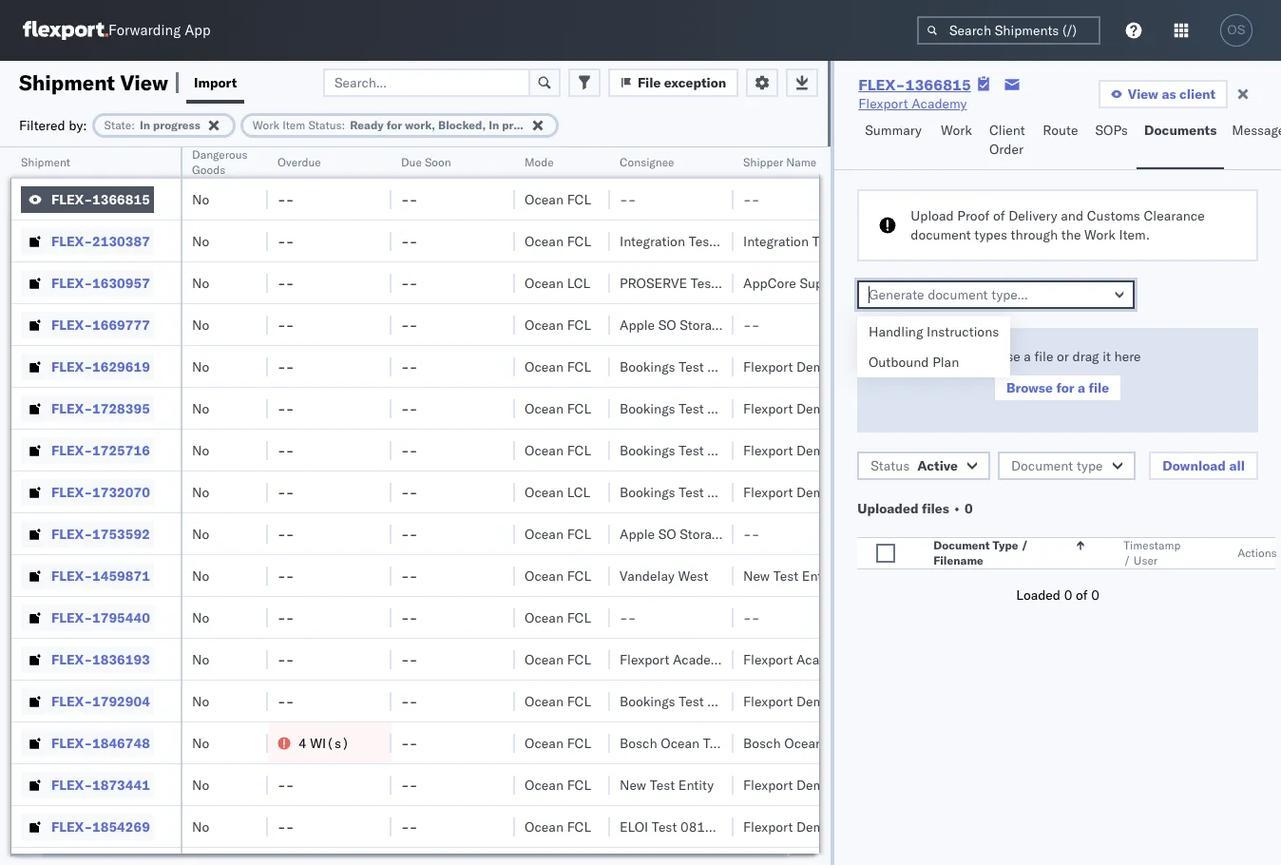 Task type: describe. For each thing, give the bounding box(es) containing it.
demo for 1732070
[[797, 484, 832, 501]]

app
[[185, 21, 211, 39]]

types
[[975, 226, 1008, 243]]

flex- for flex-2130387 "button"
[[51, 233, 92, 250]]

flex-1669777
[[51, 316, 150, 333]]

flex-1630957
[[51, 274, 150, 291]]

flex- for flex-1854269 button
[[51, 818, 92, 835]]

1 vertical spatial status
[[871, 457, 910, 475]]

flexport demo shipper co. for 1728395
[[744, 400, 904, 417]]

summary button
[[858, 113, 934, 169]]

flex-1753592
[[51, 525, 150, 543]]

flexport academy
[[859, 95, 968, 112]]

flex- for flex-1725716 button
[[51, 442, 92, 459]]

for inside button
[[1057, 379, 1075, 397]]

ltd.
[[891, 651, 915, 668]]

handling
[[869, 323, 924, 340]]

entity for new test entity 2
[[802, 567, 838, 584]]

4 resize handle column header from the left
[[493, 147, 515, 865]]

new test entity
[[620, 776, 714, 794]]

flex-1792904
[[51, 693, 150, 710]]

shipper name button
[[734, 151, 839, 170]]

demo for 1873441
[[797, 776, 832, 794]]

demo for 1728395
[[797, 400, 832, 417]]

fcl for flex-1728395
[[567, 400, 592, 417]]

flex- for the flex-1836193 "button"
[[51, 651, 92, 668]]

flexport demo shipper co. for 1629619
[[744, 358, 904, 375]]

appcore
[[744, 274, 797, 291]]

fcl for flex-1846748
[[567, 735, 592, 752]]

demo for 1792904
[[797, 693, 832, 710]]

appcore supply ltd
[[744, 274, 865, 291]]

ocean for 1366815
[[525, 191, 564, 208]]

ocean for 1630957
[[525, 274, 564, 291]]

ocean for 1732070
[[525, 484, 564, 501]]

flex- for flex-1728395 button at the left top of page
[[51, 400, 92, 417]]

flexport demo shipper co. for 1792904
[[744, 693, 904, 710]]

flex- for flex-1753592 button
[[51, 525, 92, 543]]

co. for flex-1728395
[[886, 400, 904, 417]]

a inside button
[[1078, 379, 1086, 397]]

no for flex-1753592
[[192, 525, 209, 543]]

ocean fcl for flex-1629619
[[525, 358, 592, 375]]

0 vertical spatial for
[[387, 117, 402, 132]]

flexport for flex-1792904
[[744, 693, 793, 710]]

ocean for 1846748
[[525, 735, 564, 752]]

∙
[[953, 500, 962, 517]]

ocean for 1459871
[[525, 567, 564, 584]]

message button
[[1225, 113, 1282, 169]]

flex- for flex-1873441 button
[[51, 776, 92, 794]]

ocean for 2130387
[[525, 233, 564, 250]]

flexport for flex-1854269
[[744, 818, 793, 835]]

1 bosch from the left
[[620, 735, 658, 752]]

ocean fcl for flex-1836193
[[525, 651, 592, 668]]

0 for ∙
[[965, 500, 973, 517]]

document
[[911, 226, 972, 243]]

apple so storage (do not use) for flex-1669777
[[620, 316, 825, 333]]

fcl for flex-1669777
[[567, 316, 592, 333]]

1846748
[[92, 735, 150, 752]]

ocean for 1753592
[[525, 525, 564, 543]]

of for proof
[[994, 207, 1006, 224]]

proof
[[958, 207, 990, 224]]

1630957
[[92, 274, 150, 291]]

view inside button
[[1129, 86, 1159, 103]]

proserve test account
[[620, 274, 770, 291]]

consignee inside button
[[620, 155, 675, 169]]

resize handle column header for mode
[[588, 147, 611, 865]]

1 progress from the left
[[153, 117, 200, 132]]

uploaded
[[858, 500, 919, 517]]

Search... text field
[[323, 68, 531, 97]]

no for flex-1792904
[[192, 693, 209, 710]]

entity for new test entity
[[679, 776, 714, 794]]

west
[[678, 567, 709, 584]]

flex-1795440
[[51, 609, 150, 626]]

1836193
[[92, 651, 150, 668]]

new test entity 2
[[744, 567, 850, 584]]

browse for a file
[[1007, 379, 1110, 397]]

work for work item status : ready for work, blocked, in progress
[[253, 117, 280, 132]]

shipper for flex-1873441
[[836, 776, 882, 794]]

or
[[1058, 348, 1070, 365]]

flex-1459871 button
[[21, 563, 154, 589]]

not for flex-1753592
[[761, 525, 787, 543]]

flexport. image
[[23, 21, 108, 40]]

file
[[638, 74, 661, 91]]

no for flex-1795440
[[192, 609, 209, 626]]

0 horizontal spatial file
[[1035, 348, 1054, 365]]

bookings for flex-1792904
[[620, 693, 676, 710]]

download all
[[1163, 457, 1246, 475]]

0 vertical spatial flex-1366815
[[859, 75, 972, 94]]

flexport inside flexport academy link
[[859, 95, 909, 112]]

type
[[993, 538, 1019, 553]]

no for flex-1854269
[[192, 818, 209, 835]]

here
[[1115, 348, 1142, 365]]

dangerous
[[192, 147, 248, 162]]

flex- for flex-1630957 button
[[51, 274, 92, 291]]

flex-1366815 inside button
[[51, 191, 150, 208]]

4 wi(s)
[[299, 735, 350, 752]]

apple for flex-1669777
[[620, 316, 655, 333]]

ocean fcl for flex-1366815
[[525, 191, 592, 208]]

no for flex-1366815
[[192, 191, 209, 208]]

co. for flex-1792904
[[886, 693, 904, 710]]

Search Shipments (/) text field
[[918, 16, 1101, 45]]

as
[[1162, 86, 1177, 103]]

outbound
[[869, 354, 930, 371]]

files
[[922, 500, 950, 517]]

ocean lcl for bookings test consignee
[[525, 484, 591, 501]]

forwarding app link
[[23, 21, 211, 40]]

bookings test consignee for flex-1725716
[[620, 442, 772, 459]]

co. for flex-1725716
[[886, 442, 904, 459]]

work,
[[405, 117, 436, 132]]

work button
[[934, 113, 982, 169]]

due soon
[[401, 155, 451, 169]]

fcl for flex-1753592
[[567, 525, 592, 543]]

1854269
[[92, 818, 150, 835]]

0 vertical spatial a
[[1025, 348, 1032, 365]]

1728395
[[92, 400, 150, 417]]

ocean fcl for flex-1725716
[[525, 442, 592, 459]]

flexport for flex-1629619
[[744, 358, 793, 375]]

ocean for 1854269
[[525, 818, 564, 835]]

download all button
[[1150, 452, 1259, 480]]

demo for 1629619
[[797, 358, 832, 375]]

flex-1873441 button
[[21, 772, 154, 798]]

test for flex-1873441
[[650, 776, 675, 794]]

demo for 1854269
[[797, 818, 832, 835]]

new for new test entity
[[620, 776, 647, 794]]

flexport for flex-1873441
[[744, 776, 793, 794]]

summary
[[866, 122, 922, 139]]

flex-1732070 button
[[21, 479, 154, 505]]

overdue
[[278, 155, 321, 169]]

file exception
[[638, 74, 727, 91]]

through
[[1011, 226, 1059, 243]]

wi(s)
[[310, 735, 350, 752]]

type
[[1077, 457, 1104, 475]]

flexport academy (sz) ltd.
[[744, 651, 915, 668]]

flex- up flexport academy in the top right of the page
[[859, 75, 906, 94]]

1 horizontal spatial 0
[[1065, 587, 1073, 604]]

flexport for flex-1728395
[[744, 400, 793, 417]]

flex-1725716
[[51, 442, 150, 459]]

flexport for flex-1836193
[[744, 651, 793, 668]]

forwarding app
[[108, 21, 211, 39]]

name
[[787, 155, 817, 169]]

flex- for flex-1795440 button at the left bottom
[[51, 609, 92, 626]]

work inside upload proof of delivery and customs clearance document types through the work item.
[[1085, 226, 1116, 243]]

0 for of
[[1092, 587, 1100, 604]]

flex- for flex-1669777 button
[[51, 316, 92, 333]]

work for work
[[941, 122, 973, 139]]

2 bosch ocean test from the left
[[744, 735, 852, 752]]

flexport academy link
[[859, 94, 968, 113]]

flexport for flex-1732070
[[744, 484, 793, 501]]

flex-1873441
[[51, 776, 150, 794]]

flex-1732070
[[51, 484, 150, 501]]

flex-2130387
[[51, 233, 150, 250]]

blocked,
[[438, 117, 486, 132]]

upload
[[911, 207, 955, 224]]

no for flex-2130387
[[192, 233, 209, 250]]

timestamp / user
[[1124, 538, 1181, 568]]

no for flex-1732070
[[192, 484, 209, 501]]

shipment for shipment
[[21, 155, 70, 169]]

1 : from the left
[[131, 117, 135, 132]]

message
[[1233, 122, 1282, 139]]

test for flex-1854269
[[652, 818, 677, 835]]

0 horizontal spatial status
[[308, 117, 342, 132]]

no for flex-1836193
[[192, 651, 209, 668]]

by:
[[69, 116, 87, 134]]

flex-1669777 button
[[21, 311, 154, 338]]

supply
[[800, 274, 842, 291]]

view as client button
[[1099, 80, 1229, 108]]

consignee for flex-1629619
[[708, 358, 772, 375]]

consignee for flex-1728395
[[708, 400, 772, 417]]

fcl for flex-2130387
[[567, 233, 592, 250]]

ocean for 1669777
[[525, 316, 564, 333]]

1873441
[[92, 776, 150, 794]]

list box containing handling instructions
[[858, 317, 1011, 378]]

dangerous goods
[[192, 147, 248, 177]]

due
[[401, 155, 422, 169]]

lcl for bookings
[[567, 484, 591, 501]]

status active
[[871, 457, 958, 475]]

/ inside the document type / filename
[[1022, 538, 1029, 553]]

1753592
[[92, 525, 150, 543]]

view as client
[[1129, 86, 1216, 103]]



Task type: locate. For each thing, give the bounding box(es) containing it.
consignee for flex-1725716
[[708, 442, 772, 459]]

5 co. from the top
[[886, 693, 904, 710]]

0 vertical spatial of
[[994, 207, 1006, 224]]

flex- for flex-1732070 button
[[51, 484, 92, 501]]

(sz)
[[856, 651, 888, 668]]

shipper for flex-1728395
[[836, 400, 882, 417]]

1 vertical spatial of
[[1076, 587, 1089, 604]]

2 in from the left
[[489, 117, 500, 132]]

5 ocean fcl from the top
[[525, 400, 592, 417]]

academy inside flexport academy link
[[912, 95, 968, 112]]

flex- for flex-1846748 button
[[51, 735, 92, 752]]

ocean fcl for flex-1846748
[[525, 735, 592, 752]]

0 vertical spatial use)
[[791, 316, 825, 333]]

fcl for flex-1629619
[[567, 358, 592, 375]]

0 horizontal spatial document
[[934, 538, 990, 553]]

2 bookings test consignee from the top
[[620, 400, 772, 417]]

browse
[[1007, 379, 1054, 397]]

in right blocked,
[[489, 117, 500, 132]]

academy for flexport academy (us) inc.
[[673, 651, 729, 668]]

0 vertical spatial shipment
[[19, 69, 115, 96]]

1 bookings test consignee from the top
[[620, 358, 772, 375]]

1 vertical spatial use)
[[791, 525, 825, 543]]

2 : from the left
[[342, 117, 345, 132]]

0 horizontal spatial new
[[620, 776, 647, 794]]

instructions
[[927, 323, 1000, 340]]

1 vertical spatial /
[[1124, 553, 1131, 568]]

import
[[194, 74, 237, 91]]

soon
[[425, 155, 451, 169]]

bosch ocean test down inc.
[[744, 735, 852, 752]]

test for flex-1792904
[[679, 693, 704, 710]]

bosch
[[620, 735, 658, 752], [744, 735, 781, 752]]

order
[[990, 141, 1024, 158]]

flex-1728395 button
[[21, 395, 154, 422]]

a right choose at top right
[[1025, 348, 1032, 365]]

flex- up the flex-1836193 "button"
[[51, 609, 92, 626]]

/ right type
[[1022, 538, 1029, 553]]

use) up new test entity 2
[[791, 525, 825, 543]]

academy for flexport academy (sz) ltd.
[[797, 651, 852, 668]]

1 apple from the top
[[620, 316, 655, 333]]

browse for a file button
[[994, 374, 1123, 402]]

12 no from the top
[[192, 651, 209, 668]]

fcl for flex-1795440
[[567, 609, 592, 626]]

11 no from the top
[[192, 609, 209, 626]]

progress
[[153, 117, 200, 132], [502, 117, 550, 132]]

flex- for flex-1459871 button at the left
[[51, 567, 92, 584]]

co. for flex-1873441
[[886, 776, 904, 794]]

0 vertical spatial file
[[1035, 348, 1054, 365]]

shipment for shipment view
[[19, 69, 115, 96]]

9 fcl from the top
[[567, 609, 592, 626]]

apple up "vandelay"
[[620, 525, 655, 543]]

2 storage from the top
[[680, 525, 726, 543]]

apple down proserve
[[620, 316, 655, 333]]

1 in from the left
[[140, 117, 150, 132]]

(do for flex-1753592
[[730, 525, 757, 543]]

os button
[[1215, 9, 1259, 52]]

of right loaded
[[1076, 587, 1089, 604]]

shipment
[[19, 69, 115, 96], [21, 155, 70, 169]]

1366815 up flexport academy in the top right of the page
[[906, 75, 972, 94]]

0 horizontal spatial bosch
[[620, 735, 658, 752]]

flex- up flex-1728395 button at the left top of page
[[51, 358, 92, 375]]

1 bosch ocean test from the left
[[620, 735, 729, 752]]

7 fcl from the top
[[567, 525, 592, 543]]

bookings test consignee for flex-1728395
[[620, 400, 772, 417]]

account
[[720, 274, 770, 291]]

1 vertical spatial ocean lcl
[[525, 484, 591, 501]]

file exception button
[[609, 68, 739, 97], [609, 68, 739, 97]]

4 fcl from the top
[[567, 358, 592, 375]]

flex- down flex-2130387 "button"
[[51, 274, 92, 291]]

active
[[918, 457, 958, 475]]

flex- inside "button"
[[51, 233, 92, 250]]

flex-1366815 up flexport academy in the top right of the page
[[859, 75, 972, 94]]

flex- down flex-1846748 button
[[51, 776, 92, 794]]

5 demo from the top
[[797, 693, 832, 710]]

0 vertical spatial ocean lcl
[[525, 274, 591, 291]]

so for flex-1753592
[[659, 525, 677, 543]]

0 horizontal spatial view
[[120, 69, 168, 96]]

academy down flex-1366815 link
[[912, 95, 968, 112]]

4 no from the top
[[192, 316, 209, 333]]

ocean for 1792904
[[525, 693, 564, 710]]

2 fcl from the top
[[567, 233, 592, 250]]

work left item on the left of page
[[253, 117, 280, 132]]

1 ocean fcl from the top
[[525, 191, 592, 208]]

1 resize handle column header from the left
[[158, 147, 181, 865]]

4 flexport demo shipper co. from the top
[[744, 484, 904, 501]]

demo for 1725716
[[797, 442, 832, 459]]

1 vertical spatial storage
[[680, 525, 726, 543]]

eloi
[[620, 818, 649, 835]]

0 vertical spatial entity
[[802, 567, 838, 584]]

resize handle column header
[[158, 147, 181, 865], [245, 147, 268, 865], [369, 147, 392, 865], [493, 147, 515, 865], [588, 147, 611, 865], [711, 147, 734, 865]]

2 (do from the top
[[730, 525, 757, 543]]

--
[[278, 191, 294, 208], [401, 191, 418, 208], [620, 191, 637, 208], [744, 191, 760, 208], [278, 233, 294, 250], [401, 233, 418, 250], [278, 274, 294, 291], [401, 274, 418, 291], [278, 316, 294, 333], [401, 316, 418, 333], [744, 316, 760, 333], [278, 358, 294, 375], [401, 358, 418, 375], [278, 400, 294, 417], [401, 400, 418, 417], [278, 442, 294, 459], [401, 442, 418, 459], [278, 484, 294, 501], [401, 484, 418, 501], [278, 525, 294, 543], [401, 525, 418, 543], [744, 525, 760, 543], [278, 567, 294, 584], [401, 567, 418, 584], [278, 609, 294, 626], [401, 609, 418, 626], [620, 609, 637, 626], [744, 609, 760, 626], [278, 651, 294, 668], [401, 651, 418, 668], [278, 693, 294, 710], [401, 693, 418, 710], [401, 735, 418, 752], [278, 776, 294, 794], [401, 776, 418, 794], [278, 818, 294, 835], [401, 818, 418, 835]]

status up uploaded
[[871, 457, 910, 475]]

flex-1846748 button
[[21, 730, 154, 757]]

0 horizontal spatial a
[[1025, 348, 1032, 365]]

flex-2130387 button
[[21, 228, 154, 254]]

shipment down filtered
[[21, 155, 70, 169]]

7 ocean fcl from the top
[[525, 525, 592, 543]]

use) down appcore supply ltd
[[791, 316, 825, 333]]

0 horizontal spatial :
[[131, 117, 135, 132]]

flexport academy (us) inc.
[[620, 651, 793, 668]]

new right west
[[744, 567, 770, 584]]

/ left user on the bottom right of page
[[1124, 553, 1131, 568]]

shipper for flex-1792904
[[836, 693, 882, 710]]

storage down 'proserve test account'
[[680, 316, 726, 333]]

11 ocean fcl from the top
[[525, 693, 592, 710]]

1792904
[[92, 693, 150, 710]]

choose
[[975, 348, 1021, 365]]

loaded 0 of 0
[[1017, 587, 1100, 604]]

storage
[[680, 316, 726, 333], [680, 525, 726, 543]]

10 fcl from the top
[[567, 651, 592, 668]]

state
[[104, 117, 131, 132]]

client order
[[990, 122, 1026, 158]]

0 vertical spatial storage
[[680, 316, 726, 333]]

0 horizontal spatial flex-1366815
[[51, 191, 150, 208]]

1366815 up 2130387
[[92, 191, 150, 208]]

resize handle column header for shipment
[[158, 147, 181, 865]]

11 fcl from the top
[[567, 693, 592, 710]]

flex- up flex-1792904 button
[[51, 651, 92, 668]]

1 vertical spatial new
[[620, 776, 647, 794]]

flex- down shipment button
[[51, 191, 92, 208]]

flex- down flex-1366815 button
[[51, 233, 92, 250]]

ocean lcl for proserve test account
[[525, 274, 591, 291]]

0 vertical spatial not
[[761, 316, 787, 333]]

shipment button
[[11, 151, 162, 170]]

13 no from the top
[[192, 693, 209, 710]]

not up new test entity 2
[[761, 525, 787, 543]]

flex- inside "button"
[[51, 651, 92, 668]]

status right item on the left of page
[[308, 117, 342, 132]]

list box
[[858, 317, 1011, 378]]

2 horizontal spatial academy
[[912, 95, 968, 112]]

so
[[659, 316, 677, 333], [659, 525, 677, 543]]

14 fcl from the top
[[567, 818, 592, 835]]

/ inside timestamp / user
[[1124, 553, 1131, 568]]

new for new test entity 2
[[744, 567, 770, 584]]

co.
[[886, 358, 904, 375], [886, 400, 904, 417], [886, 442, 904, 459], [886, 484, 904, 501], [886, 693, 904, 710], [886, 776, 904, 794], [886, 818, 904, 835]]

0 vertical spatial apple so storage (do not use)
[[620, 316, 825, 333]]

consignee for flex-1732070
[[708, 484, 772, 501]]

2 co. from the top
[[886, 400, 904, 417]]

16 no from the top
[[192, 818, 209, 835]]

None checkbox
[[877, 544, 896, 563]]

1 horizontal spatial view
[[1129, 86, 1159, 103]]

(do for flex-1669777
[[730, 316, 757, 333]]

bosch down (us)
[[744, 735, 781, 752]]

ocean fcl
[[525, 191, 592, 208], [525, 233, 592, 250], [525, 316, 592, 333], [525, 358, 592, 375], [525, 400, 592, 417], [525, 442, 592, 459], [525, 525, 592, 543], [525, 567, 592, 584], [525, 609, 592, 626], [525, 651, 592, 668], [525, 693, 592, 710], [525, 735, 592, 752], [525, 776, 592, 794], [525, 818, 592, 835]]

1 use) from the top
[[791, 316, 825, 333]]

ocean fcl for flex-1753592
[[525, 525, 592, 543]]

5 bookings from the top
[[620, 693, 676, 710]]

test for flex-1725716
[[679, 442, 704, 459]]

5 flexport demo shipper co. from the top
[[744, 693, 904, 710]]

academy right inc.
[[797, 651, 852, 668]]

: left ready
[[342, 117, 345, 132]]

2 demo from the top
[[797, 400, 832, 417]]

of inside upload proof of delivery and customs clearance document types through the work item.
[[994, 207, 1006, 224]]

0 vertical spatial new
[[744, 567, 770, 584]]

1 so from the top
[[659, 316, 677, 333]]

7 co. from the top
[[886, 818, 904, 835]]

3 co. from the top
[[886, 442, 904, 459]]

3 no from the top
[[192, 274, 209, 291]]

4 demo from the top
[[797, 484, 832, 501]]

2 horizontal spatial work
[[1085, 226, 1116, 243]]

ocean fcl for flex-1795440
[[525, 609, 592, 626]]

filtered
[[19, 116, 65, 134]]

1 vertical spatial flex-1366815
[[51, 191, 150, 208]]

client
[[990, 122, 1026, 139]]

fcl for flex-1836193
[[567, 651, 592, 668]]

so up vandelay west
[[659, 525, 677, 543]]

storage for flex-1753592
[[680, 525, 726, 543]]

1 vertical spatial a
[[1078, 379, 1086, 397]]

apple so storage (do not use) up west
[[620, 525, 825, 543]]

bookings test consignee for flex-1792904
[[620, 693, 772, 710]]

use) for flex-1669777
[[791, 316, 825, 333]]

Generate document type... text field
[[858, 281, 1136, 309]]

081801
[[681, 818, 730, 835]]

1 vertical spatial apple so storage (do not use)
[[620, 525, 825, 543]]

drag
[[1073, 348, 1100, 365]]

5 no from the top
[[192, 358, 209, 375]]

3 ocean fcl from the top
[[525, 316, 592, 333]]

storage for flex-1669777
[[680, 316, 726, 333]]

7 no from the top
[[192, 442, 209, 459]]

document type / filename
[[934, 538, 1029, 568]]

uploaded files ∙ 0
[[858, 500, 973, 517]]

2 bosch from the left
[[744, 735, 781, 752]]

apple so storage (do not use) down account
[[620, 316, 825, 333]]

mode
[[525, 155, 554, 169]]

0 vertical spatial lcl
[[567, 274, 591, 291]]

route button
[[1036, 113, 1088, 169]]

7 demo from the top
[[797, 818, 832, 835]]

1 vertical spatial for
[[1057, 379, 1075, 397]]

fcl for flex-1792904
[[567, 693, 592, 710]]

0 vertical spatial so
[[659, 316, 677, 333]]

4 co. from the top
[[886, 484, 904, 501]]

9 ocean fcl from the top
[[525, 609, 592, 626]]

document for document type / filename
[[934, 538, 990, 553]]

entity left 2
[[802, 567, 838, 584]]

14 no from the top
[[192, 735, 209, 752]]

2 ocean fcl from the top
[[525, 233, 592, 250]]

test
[[691, 274, 716, 291], [679, 358, 704, 375], [679, 400, 704, 417], [679, 442, 704, 459], [679, 484, 704, 501], [774, 567, 799, 584], [679, 693, 704, 710], [704, 735, 729, 752], [827, 735, 852, 752], [650, 776, 675, 794], [652, 818, 677, 835]]

no for flex-1459871
[[192, 567, 209, 584]]

document inside the document type / filename
[[934, 538, 990, 553]]

flexport for flex-1725716
[[744, 442, 793, 459]]

so for flex-1669777
[[659, 316, 677, 333]]

6 fcl from the top
[[567, 442, 592, 459]]

1 horizontal spatial work
[[941, 122, 973, 139]]

1 horizontal spatial flex-1366815
[[859, 75, 972, 94]]

flex- up flex-1629619 button on the left top of page
[[51, 316, 92, 333]]

1 fcl from the top
[[567, 191, 592, 208]]

0 horizontal spatial 1366815
[[92, 191, 150, 208]]

progress up dangerous
[[153, 117, 200, 132]]

new up eloi
[[620, 776, 647, 794]]

document type / filename button
[[930, 534, 1086, 569]]

3 bookings from the top
[[620, 442, 676, 459]]

resize handle column header for dangerous goods
[[245, 147, 268, 865]]

no
[[192, 191, 209, 208], [192, 233, 209, 250], [192, 274, 209, 291], [192, 316, 209, 333], [192, 358, 209, 375], [192, 400, 209, 417], [192, 442, 209, 459], [192, 484, 209, 501], [192, 525, 209, 543], [192, 567, 209, 584], [192, 609, 209, 626], [192, 651, 209, 668], [192, 693, 209, 710], [192, 735, 209, 752], [192, 776, 209, 794], [192, 818, 209, 835]]

15 no from the top
[[192, 776, 209, 794]]

flex- for flex-1629619 button on the left top of page
[[51, 358, 92, 375]]

bosch ocean test up new test entity
[[620, 735, 729, 752]]

demo
[[797, 358, 832, 375], [797, 400, 832, 417], [797, 442, 832, 459], [797, 484, 832, 501], [797, 693, 832, 710], [797, 776, 832, 794], [797, 818, 832, 835]]

timestamp
[[1124, 538, 1181, 553]]

2 horizontal spatial 0
[[1092, 587, 1100, 604]]

1 vertical spatial apple
[[620, 525, 655, 543]]

0 vertical spatial /
[[1022, 538, 1029, 553]]

1 horizontal spatial 1366815
[[906, 75, 972, 94]]

fcl for flex-1725716
[[567, 442, 592, 459]]

a down "drag"
[[1078, 379, 1086, 397]]

documents
[[1145, 122, 1218, 139]]

2 bookings from the top
[[620, 400, 676, 417]]

1 vertical spatial (do
[[730, 525, 757, 543]]

download
[[1163, 457, 1227, 475]]

0 horizontal spatial entity
[[679, 776, 714, 794]]

3 demo from the top
[[797, 442, 832, 459]]

1 no from the top
[[192, 191, 209, 208]]

resize handle column header for consignee
[[711, 147, 734, 865]]

of for 0
[[1076, 587, 1089, 604]]

document type button
[[998, 452, 1136, 480]]

6 demo from the top
[[797, 776, 832, 794]]

work inside work button
[[941, 122, 973, 139]]

work down customs
[[1085, 226, 1116, 243]]

academy left (us)
[[673, 651, 729, 668]]

1 horizontal spatial :
[[342, 117, 345, 132]]

3 flexport demo shipper co. from the top
[[744, 442, 904, 459]]

1 vertical spatial 1366815
[[92, 191, 150, 208]]

user
[[1134, 553, 1158, 568]]

4 ocean fcl from the top
[[525, 358, 592, 375]]

1 horizontal spatial in
[[489, 117, 500, 132]]

no for flex-1846748
[[192, 735, 209, 752]]

shipper for flex-1854269
[[836, 818, 882, 835]]

8 fcl from the top
[[567, 567, 592, 584]]

filtered by:
[[19, 116, 87, 134]]

vandelay
[[620, 567, 675, 584]]

work left client
[[941, 122, 973, 139]]

shipper
[[744, 155, 784, 169], [836, 358, 882, 375], [836, 400, 882, 417], [836, 442, 882, 459], [836, 484, 882, 501], [836, 693, 882, 710], [836, 776, 882, 794], [836, 818, 882, 835]]

1 vertical spatial not
[[761, 525, 787, 543]]

goods
[[192, 163, 226, 177]]

shipper inside shipper name button
[[744, 155, 784, 169]]

0 horizontal spatial of
[[994, 207, 1006, 224]]

1732070
[[92, 484, 150, 501]]

no for flex-1728395
[[192, 400, 209, 417]]

1 apple so storage (do not use) from the top
[[620, 316, 825, 333]]

for
[[387, 117, 402, 132], [1057, 379, 1075, 397]]

co. for flex-1629619
[[886, 358, 904, 375]]

5 bookings test consignee from the top
[[620, 693, 772, 710]]

flex- down flex-1753592 button
[[51, 567, 92, 584]]

2 resize handle column header from the left
[[245, 147, 268, 865]]

ready
[[350, 117, 384, 132]]

2 use) from the top
[[791, 525, 825, 543]]

1366815 inside button
[[92, 191, 150, 208]]

1 horizontal spatial a
[[1078, 379, 1086, 397]]

file left the or
[[1035, 348, 1054, 365]]

10 ocean fcl from the top
[[525, 651, 592, 668]]

1 horizontal spatial entity
[[802, 567, 838, 584]]

apple for flex-1753592
[[620, 525, 655, 543]]

bosch up new test entity
[[620, 735, 658, 752]]

0 horizontal spatial work
[[253, 117, 280, 132]]

view left as
[[1129, 86, 1159, 103]]

5 fcl from the top
[[567, 400, 592, 417]]

flexport demo shipper co.
[[744, 358, 904, 375], [744, 400, 904, 417], [744, 442, 904, 459], [744, 484, 904, 501], [744, 693, 904, 710], [744, 776, 904, 794], [744, 818, 904, 835]]

no for flex-1629619
[[192, 358, 209, 375]]

shipment up by:
[[19, 69, 115, 96]]

flex-1366815 link
[[859, 75, 972, 94]]

5 resize handle column header from the left
[[588, 147, 611, 865]]

0 horizontal spatial progress
[[153, 117, 200, 132]]

document left type
[[1012, 457, 1074, 475]]

flex-1795440 button
[[21, 604, 154, 631]]

2 ocean lcl from the top
[[525, 484, 591, 501]]

(do up new test entity 2
[[730, 525, 757, 543]]

1 horizontal spatial bosch
[[744, 735, 781, 752]]

entity up the 081801 at the right of the page
[[679, 776, 714, 794]]

:
[[131, 117, 135, 132], [342, 117, 345, 132]]

shipment inside shipment button
[[21, 155, 70, 169]]

sops button
[[1088, 113, 1137, 169]]

1 horizontal spatial new
[[744, 567, 770, 584]]

2 apple from the top
[[620, 525, 655, 543]]

vandelay west
[[620, 567, 709, 584]]

6 resize handle column header from the left
[[711, 147, 734, 865]]

flex-1366815 button
[[21, 186, 154, 213]]

3 bookings test consignee from the top
[[620, 442, 772, 459]]

ocean fcl for flex-1792904
[[525, 693, 592, 710]]

flex- up flex-1873441 button
[[51, 735, 92, 752]]

2 so from the top
[[659, 525, 677, 543]]

ocean fcl for flex-1854269
[[525, 818, 592, 835]]

1 demo from the top
[[797, 358, 832, 375]]

1 vertical spatial so
[[659, 525, 677, 543]]

1 vertical spatial shipment
[[21, 155, 70, 169]]

bookings
[[620, 358, 676, 375], [620, 400, 676, 417], [620, 442, 676, 459], [620, 484, 676, 501], [620, 693, 676, 710]]

fcl for flex-1459871
[[567, 567, 592, 584]]

13 ocean fcl from the top
[[525, 776, 592, 794]]

flex- down flex-1732070 button
[[51, 525, 92, 543]]

flex-1366815 down shipment button
[[51, 191, 150, 208]]

1 horizontal spatial of
[[1076, 587, 1089, 604]]

use) for flex-1753592
[[791, 525, 825, 543]]

0 horizontal spatial in
[[140, 117, 150, 132]]

for left work,
[[387, 117, 402, 132]]

0 vertical spatial 1366815
[[906, 75, 972, 94]]

1 vertical spatial file
[[1089, 379, 1110, 397]]

of up types
[[994, 207, 1006, 224]]

1 horizontal spatial bosch ocean test
[[744, 735, 852, 752]]

file inside button
[[1089, 379, 1110, 397]]

1 horizontal spatial document
[[1012, 457, 1074, 475]]

so down proserve
[[659, 316, 677, 333]]

ocean for 1795440
[[525, 609, 564, 626]]

4 bookings test consignee from the top
[[620, 484, 772, 501]]

not for flex-1669777
[[761, 316, 787, 333]]

apple so storage (do not use)
[[620, 316, 825, 333], [620, 525, 825, 543]]

(do down account
[[730, 316, 757, 333]]

6 flexport demo shipper co. from the top
[[744, 776, 904, 794]]

0 vertical spatial status
[[308, 117, 342, 132]]

1 horizontal spatial progress
[[502, 117, 550, 132]]

3 resize handle column header from the left
[[369, 147, 392, 865]]

1 flexport demo shipper co. from the top
[[744, 358, 904, 375]]

2 progress from the left
[[502, 117, 550, 132]]

9 no from the top
[[192, 525, 209, 543]]

1 horizontal spatial file
[[1089, 379, 1110, 397]]

1 storage from the top
[[680, 316, 726, 333]]

2 not from the top
[[761, 525, 787, 543]]

bosch ocean test
[[620, 735, 729, 752], [744, 735, 852, 752]]

1669777
[[92, 316, 150, 333]]

flex-1725716 button
[[21, 437, 154, 464]]

bookings test consignee
[[620, 358, 772, 375], [620, 400, 772, 417], [620, 442, 772, 459], [620, 484, 772, 501], [620, 693, 772, 710]]

exception
[[665, 74, 727, 91]]

consignee for flex-1792904
[[708, 693, 772, 710]]

6 co. from the top
[[886, 776, 904, 794]]

1 horizontal spatial academy
[[797, 651, 852, 668]]

0 horizontal spatial /
[[1022, 538, 1029, 553]]

12 ocean fcl from the top
[[525, 735, 592, 752]]

1 not from the top
[[761, 316, 787, 333]]

ocean for 1629619
[[525, 358, 564, 375]]

no for flex-1669777
[[192, 316, 209, 333]]

no for flex-1630957
[[192, 274, 209, 291]]

0 vertical spatial apple
[[620, 316, 655, 333]]

document up 'filename'
[[934, 538, 990, 553]]

ocean for 1728395
[[525, 400, 564, 417]]

flex- up flex-1725716 button
[[51, 400, 92, 417]]

1629619
[[92, 358, 150, 375]]

8 no from the top
[[192, 484, 209, 501]]

progress up mode
[[502, 117, 550, 132]]

not down the appcore
[[761, 316, 787, 333]]

1 vertical spatial lcl
[[567, 484, 591, 501]]

in right state
[[140, 117, 150, 132]]

1 vertical spatial document
[[934, 538, 990, 553]]

4 bookings from the top
[[620, 484, 676, 501]]

fcl for flex-1873441
[[567, 776, 592, 794]]

: right by:
[[131, 117, 135, 132]]

flex- for flex-1366815 button
[[51, 191, 92, 208]]

1 horizontal spatial for
[[1057, 379, 1075, 397]]

storage up west
[[680, 525, 726, 543]]

view up state : in progress
[[120, 69, 168, 96]]

document for document type
[[1012, 457, 1074, 475]]

ocean fcl for flex-2130387
[[525, 233, 592, 250]]

1 horizontal spatial /
[[1124, 553, 1131, 568]]

flex- down flex-1728395 button at the left top of page
[[51, 442, 92, 459]]

bookings for flex-1725716
[[620, 442, 676, 459]]

1 horizontal spatial status
[[871, 457, 910, 475]]

of
[[994, 207, 1006, 224], [1076, 587, 1089, 604]]

1 vertical spatial entity
[[679, 776, 714, 794]]

0 horizontal spatial 0
[[965, 500, 973, 517]]

flex-1728395
[[51, 400, 150, 417]]

6 no from the top
[[192, 400, 209, 417]]

for down the or
[[1057, 379, 1075, 397]]

1 bookings from the top
[[620, 358, 676, 375]]

actions
[[1238, 546, 1278, 560]]

2 no from the top
[[192, 233, 209, 250]]

flex-1459871
[[51, 567, 150, 584]]

0 vertical spatial (do
[[730, 316, 757, 333]]

2 flexport demo shipper co. from the top
[[744, 400, 904, 417]]

flex- down flex-1873441 button
[[51, 818, 92, 835]]

flex-1846748
[[51, 735, 150, 752]]

flex-1836193 button
[[21, 646, 154, 673]]

0 horizontal spatial academy
[[673, 651, 729, 668]]

2130387
[[92, 233, 150, 250]]

0 horizontal spatial for
[[387, 117, 402, 132]]

8 ocean fcl from the top
[[525, 567, 592, 584]]

shipment view
[[19, 69, 168, 96]]

flex- down the flex-1836193 "button"
[[51, 693, 92, 710]]

1 co. from the top
[[886, 358, 904, 375]]

all
[[1230, 457, 1246, 475]]

1 lcl from the top
[[567, 274, 591, 291]]

1 ocean lcl from the top
[[525, 274, 591, 291]]

0 vertical spatial document
[[1012, 457, 1074, 475]]

file down it
[[1089, 379, 1110, 397]]

ltd
[[845, 274, 865, 291]]

ocean fcl for flex-1728395
[[525, 400, 592, 417]]

flex-1854269
[[51, 818, 150, 835]]

0 horizontal spatial bosch ocean test
[[620, 735, 729, 752]]

flex- down flex-1725716 button
[[51, 484, 92, 501]]

ocean for 1873441
[[525, 776, 564, 794]]

10 no from the top
[[192, 567, 209, 584]]

co. for flex-1854269
[[886, 818, 904, 835]]

fcl for flex-1854269
[[567, 818, 592, 835]]

sops
[[1096, 122, 1129, 139]]



Task type: vqa. For each thing, say whether or not it's contained in the screenshot.


